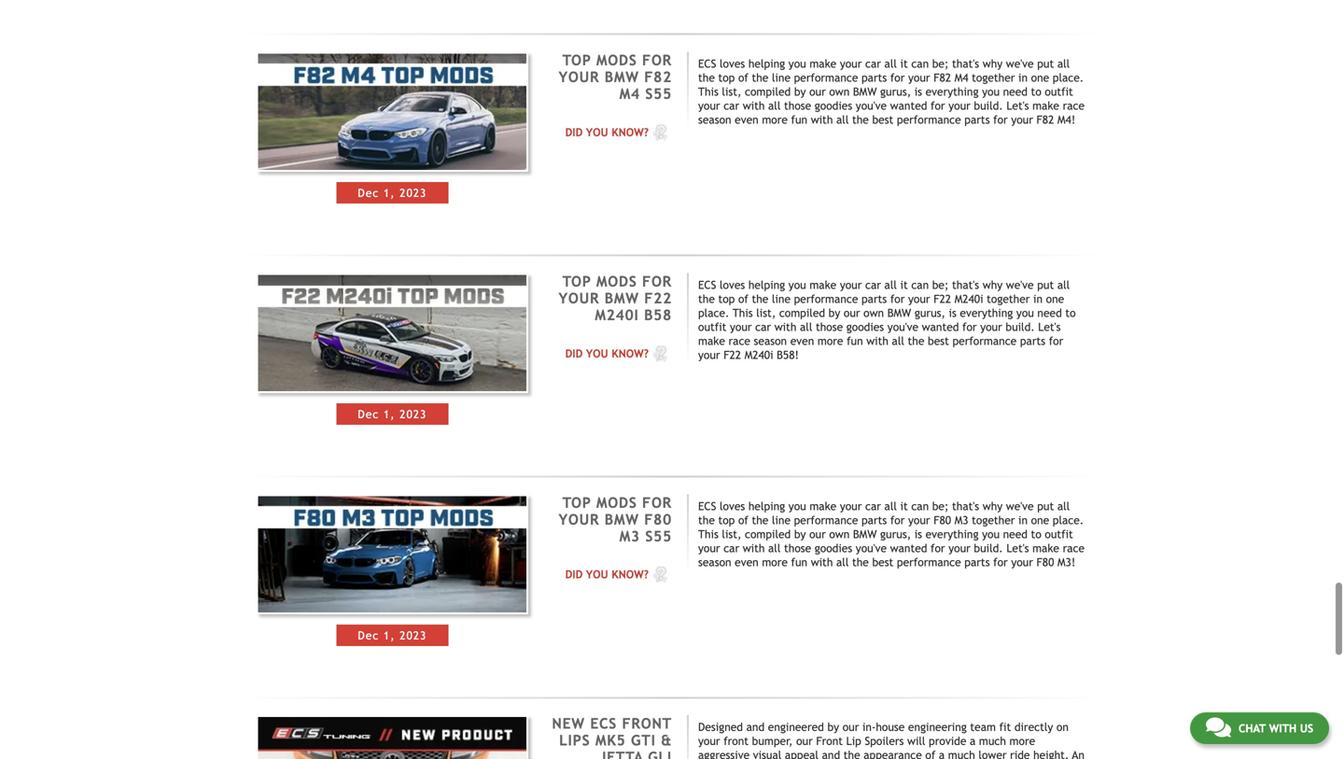 Task type: locate. For each thing, give the bounding box(es) containing it.
you
[[586, 125, 609, 139], [586, 347, 609, 360], [586, 568, 609, 581]]

outfit up m4! on the top
[[1045, 85, 1074, 98]]

own for f80
[[830, 527, 850, 540]]

those for top mods for your bmw f82 m4 s55
[[784, 99, 812, 112]]

1 vertical spatial wanted
[[922, 320, 959, 333]]

to
[[1031, 85, 1042, 98], [1066, 306, 1076, 319], [1031, 527, 1042, 540]]

those inside ecs loves helping you make your car all it can be; that's why we've put all the top of the line performance parts for your f22 m240i together in one place. this list, compiled by our own bmw gurus, is everything you need to outfit your car with all those goodies you've wanted for your build. let's make race season even more fun with all the best performance parts for your f22 m240i b58!
[[816, 320, 843, 333]]

0 vertical spatial s55
[[646, 85, 672, 102]]

1 vertical spatial 6 image
[[649, 344, 672, 363]]

1 vertical spatial front
[[816, 735, 843, 748]]

0 vertical spatial put
[[1038, 57, 1054, 70]]

f80
[[645, 511, 672, 528], [934, 513, 952, 526], [1037, 555, 1055, 568]]

0 vertical spatial why
[[983, 57, 1003, 70]]

you
[[789, 57, 807, 70], [982, 85, 1000, 98], [789, 278, 807, 291], [1017, 306, 1034, 319], [789, 499, 807, 512], [982, 527, 1000, 540]]

1, down top mods for your bmw f80 m3 s55 image
[[384, 629, 396, 642]]

0 vertical spatial m3
[[955, 513, 969, 526]]

3 be; from the top
[[933, 499, 949, 512]]

0 vertical spatial to
[[1031, 85, 1042, 98]]

2 vertical spatial top
[[563, 494, 592, 511]]

build. for top mods for your bmw f82 m4 s55
[[974, 99, 1004, 112]]

build. for top mods for your bmw f22 m240i b58
[[1006, 320, 1035, 333]]

did you know? down top mods for your bmw f82 m4 s55 link
[[565, 125, 649, 139]]

front left 'lip'
[[816, 735, 843, 748]]

0 vertical spatial top
[[719, 71, 735, 84]]

s55
[[646, 85, 672, 102], [646, 528, 672, 545]]

1 dec 1, 2023 from the top
[[358, 186, 427, 200]]

dec 1, 2023 down top mods for your bmw f80 m3 s55 image
[[358, 629, 427, 642]]

2 vertical spatial those
[[784, 541, 812, 554]]

top for top mods for your bmw f22 m240i b58
[[563, 273, 592, 290]]

a down provide
[[939, 749, 945, 759]]

front up gli at the bottom of the page
[[622, 715, 672, 732]]

m3!
[[1058, 555, 1076, 568]]

1 vertical spatial to
[[1066, 306, 1076, 319]]

our inside ecs loves helping you make your car all it can be; that's why we've put all the top of the line performance parts for your f80 m3 together in one place. this list, compiled by our own bmw gurus, is everything you need to outfit your car with all those goodies you've wanted for your build. let's make race season even more fun with all the best performance parts for your f80 m3!
[[810, 527, 826, 540]]

build. inside ecs loves helping you make your car all it can be; that's why we've put all the top of the line performance parts for your f22 m240i together in one place. this list, compiled by our own bmw gurus, is everything you need to outfit your car with all those goodies you've wanted for your build. let's make race season even more fun with all the best performance parts for your f22 m240i b58!
[[1006, 320, 1035, 333]]

m3
[[955, 513, 969, 526], [620, 528, 640, 545]]

by for f82
[[794, 85, 806, 98]]

2 vertical spatial put
[[1038, 499, 1054, 512]]

0 vertical spatial you've
[[856, 99, 887, 112]]

one for f80
[[1031, 513, 1050, 526]]

s55 for top mods for your bmw f82 m4 s55
[[646, 85, 672, 102]]

our inside ecs loves helping you make your car all it can be; that's why we've put all the top of the line performance parts for your f82 m4 together in one place. this list, compiled by our own bmw gurus, is everything you need to outfit your car with all those goodies you've wanted for your build. let's make race season even more fun with all the best performance parts for your f82 m4!
[[810, 85, 826, 98]]

jetta
[[599, 749, 644, 759]]

ecs right the top mods for your bmw f22 m240i b58
[[698, 278, 717, 291]]

top inside top mods for your bmw f82 m4 s55
[[563, 52, 592, 69]]

by
[[794, 85, 806, 98], [829, 306, 841, 319], [794, 527, 806, 540], [828, 721, 840, 734]]

top for f22
[[719, 292, 735, 305]]

need for f80
[[1003, 527, 1028, 540]]

season inside ecs loves helping you make your car all it can be; that's why we've put all the top of the line performance parts for your f82 m4 together in one place. this list, compiled by our own bmw gurus, is everything you need to outfit your car with all those goodies you've wanted for your build. let's make race season even more fun with all the best performance parts for your f82 m4!
[[698, 113, 732, 126]]

2 vertical spatial wanted
[[890, 541, 928, 554]]

2 vertical spatial place.
[[1053, 513, 1084, 526]]

1 did you know? from the top
[[565, 125, 649, 139]]

list,
[[722, 85, 742, 98], [757, 306, 776, 319], [722, 527, 742, 540]]

more inside ecs loves helping you make your car all it can be; that's why we've put all the top of the line performance parts for your f22 m240i together in one place. this list, compiled by our own bmw gurus, is everything you need to outfit your car with all those goodies you've wanted for your build. let's make race season even more fun with all the best performance parts for your f22 m240i b58!
[[818, 334, 844, 347]]

is inside ecs loves helping you make your car all it can be; that's why we've put all the top of the line performance parts for your f22 m240i together in one place. this list, compiled by our own bmw gurus, is everything you need to outfit your car with all those goodies you've wanted for your build. let's make race season even more fun with all the best performance parts for your f22 m240i b58!
[[949, 306, 957, 319]]

1 vertical spatial own
[[864, 306, 884, 319]]

know? down top mods for your bmw f82 m4 s55 link
[[612, 125, 649, 139]]

top mods for your bmw f82 m4 s55 link
[[559, 52, 672, 102]]

line for f82
[[772, 71, 791, 84]]

bmw inside ecs loves helping you make your car all it can be; that's why we've put all the top of the line performance parts for your f82 m4 together in one place. this list, compiled by our own bmw gurus, is everything you need to outfit your car with all those goodies you've wanted for your build. let's make race season even more fun with all the best performance parts for your f82 m4!
[[853, 85, 877, 98]]

2 loves from the top
[[720, 278, 745, 291]]

need inside ecs loves helping you make your car all it can be; that's why we've put all the top of the line performance parts for your f82 m4 together in one place. this list, compiled by our own bmw gurus, is everything you need to outfit your car with all those goodies you've wanted for your build. let's make race season even more fun with all the best performance parts for your f82 m4!
[[1003, 85, 1028, 98]]

the
[[698, 71, 715, 84], [752, 71, 769, 84], [853, 113, 869, 126], [698, 292, 715, 305], [752, 292, 769, 305], [908, 334, 925, 347], [698, 513, 715, 526], [752, 513, 769, 526], [853, 555, 869, 568], [844, 749, 861, 759]]

2 vertical spatial we've
[[1006, 499, 1034, 512]]

place. up m4! on the top
[[1053, 71, 1084, 84]]

2 we've from the top
[[1006, 278, 1034, 291]]

fun inside ecs loves helping you make your car all it can be; that's why we've put all the top of the line performance parts for your f82 m4 together in one place. this list, compiled by our own bmw gurus, is everything you need to outfit your car with all those goodies you've wanted for your build. let's make race season even more fun with all the best performance parts for your f82 m4!
[[791, 113, 808, 126]]

1 vertical spatial much
[[949, 749, 976, 759]]

2 vertical spatial did
[[565, 568, 583, 581]]

1 vertical spatial you
[[586, 347, 609, 360]]

2 vertical spatial that's
[[952, 499, 980, 512]]

know? for m3
[[612, 568, 649, 581]]

of
[[739, 71, 749, 84], [739, 292, 749, 305], [739, 513, 749, 526], [926, 749, 936, 759]]

2 it from the top
[[901, 278, 908, 291]]

engineering
[[908, 721, 967, 734]]

b58!
[[777, 348, 799, 361]]

3 dec from the top
[[358, 629, 379, 642]]

fun
[[791, 113, 808, 126], [847, 334, 863, 347], [791, 555, 808, 568]]

helping for f80
[[749, 499, 785, 512]]

1 why from the top
[[983, 57, 1003, 70]]

directly
[[1015, 721, 1054, 734]]

0 vertical spatial in
[[1019, 71, 1028, 84]]

need
[[1003, 85, 1028, 98], [1038, 306, 1062, 319], [1003, 527, 1028, 540]]

compiled inside ecs loves helping you make your car all it can be; that's why we've put all the top of the line performance parts for your f80 m3 together in one place. this list, compiled by our own bmw gurus, is everything you need to outfit your car with all those goodies you've wanted for your build. let's make race season even more fun with all the best performance parts for your f80 m3!
[[745, 527, 791, 540]]

0 vertical spatial wanted
[[890, 99, 928, 112]]

2 vertical spatial gurus,
[[881, 527, 911, 540]]

2023 down top mods for your bmw f22 m240i b58 image
[[400, 408, 427, 421]]

wanted for top mods for your bmw f22 m240i b58
[[922, 320, 959, 333]]

place.
[[1053, 71, 1084, 84], [698, 306, 730, 319], [1053, 513, 1084, 526]]

line for f22
[[772, 292, 791, 305]]

1 vertical spatial outfit
[[698, 320, 727, 333]]

s55 inside top mods for your bmw f82 m4 s55
[[646, 85, 672, 102]]

that's for f82
[[952, 57, 980, 70]]

everything
[[926, 85, 979, 98], [960, 306, 1013, 319], [926, 527, 979, 540]]

0 vertical spatial 6 image
[[649, 123, 672, 141]]

top mods for your bmw f80 m3 s55
[[559, 494, 672, 545]]

compiled
[[745, 85, 791, 98], [780, 306, 825, 319], [745, 527, 791, 540]]

1 vertical spatial can
[[912, 278, 929, 291]]

2 vertical spatial dec 1, 2023
[[358, 629, 427, 642]]

more inside ecs loves helping you make your car all it can be; that's why we've put all the top of the line performance parts for your f82 m4 together in one place. this list, compiled by our own bmw gurus, is everything you need to outfit your car with all those goodies you've wanted for your build. let's make race season even more fun with all the best performance parts for your f82 m4!
[[762, 113, 788, 126]]

1 vertical spatial you've
[[888, 320, 919, 333]]

3 helping from the top
[[749, 499, 785, 512]]

3 can from the top
[[912, 499, 929, 512]]

top mods for your bmw f22 m240i b58 image
[[256, 273, 529, 393]]

1 you from the top
[[586, 125, 609, 139]]

is
[[915, 85, 923, 98], [949, 306, 957, 319], [915, 527, 923, 540]]

those for top mods for your bmw f80 m3 s55
[[784, 541, 812, 554]]

0 vertical spatial goodies
[[815, 99, 853, 112]]

0 vertical spatial let's
[[1007, 99, 1029, 112]]

f82
[[645, 69, 672, 85], [934, 71, 952, 84], [1037, 113, 1055, 126]]

2 vertical spatial this
[[698, 527, 719, 540]]

2 vertical spatial list,
[[722, 527, 742, 540]]

put
[[1038, 57, 1054, 70], [1038, 278, 1054, 291], [1038, 499, 1054, 512]]

dec 1, 2023 link for top mods for your bmw f22 m240i b58
[[256, 273, 529, 425]]

our
[[810, 85, 826, 98], [844, 306, 861, 319], [810, 527, 826, 540], [843, 721, 859, 734], [797, 735, 813, 748]]

1 it from the top
[[901, 57, 908, 70]]

3 1, from the top
[[384, 629, 396, 642]]

fun for top mods for your bmw f82 m4 s55
[[791, 113, 808, 126]]

let's inside ecs loves helping you make your car all it can be; that's why we've put all the top of the line performance parts for your f80 m3 together in one place. this list, compiled by our own bmw gurus, is everything you need to outfit your car with all those goodies you've wanted for your build. let's make race season even more fun with all the best performance parts for your f80 m3!
[[1007, 541, 1029, 554]]

1 did from the top
[[565, 125, 583, 139]]

why inside ecs loves helping you make your car all it can be; that's why we've put all the top of the line performance parts for your f22 m240i together in one place. this list, compiled by our own bmw gurus, is everything you need to outfit your car with all those goodies you've wanted for your build. let's make race season even more fun with all the best performance parts for your f22 m240i b58!
[[983, 278, 1003, 291]]

list, inside ecs loves helping you make your car all it can be; that's why we've put all the top of the line performance parts for your f80 m3 together in one place. this list, compiled by our own bmw gurus, is everything you need to outfit your car with all those goodies you've wanted for your build. let's make race season even more fun with all the best performance parts for your f80 m3!
[[722, 527, 742, 540]]

1 vertical spatial compiled
[[780, 306, 825, 319]]

2023 for top mods for your bmw f22 m240i b58
[[400, 408, 427, 421]]

3 you from the top
[[586, 568, 609, 581]]

2 2023 from the top
[[400, 408, 427, 421]]

helping inside ecs loves helping you make your car all it can be; that's why we've put all the top of the line performance parts for your f80 m3 together in one place. this list, compiled by our own bmw gurus, is everything you need to outfit your car with all those goodies you've wanted for your build. let's make race season even more fun with all the best performance parts for your f80 m3!
[[749, 499, 785, 512]]

0 vertical spatial front
[[622, 715, 672, 732]]

line
[[772, 71, 791, 84], [772, 292, 791, 305], [772, 513, 791, 526]]

need inside ecs loves helping you make your car all it can be; that's why we've put all the top of the line performance parts for your f22 m240i together in one place. this list, compiled by our own bmw gurus, is everything you need to outfit your car with all those goodies you've wanted for your build. let's make race season even more fun with all the best performance parts for your f22 m240i b58!
[[1038, 306, 1062, 319]]

more inside designed and engineered by our in-house engineering team fit directly on your front bumper, our front lip spoilers will provide a much more aggressive visual appeal and the appearance of a much lower ride height.
[[1010, 735, 1036, 748]]

can for f82
[[912, 57, 929, 70]]

0 vertical spatial did you know?
[[565, 125, 649, 139]]

you've
[[856, 99, 887, 112], [888, 320, 919, 333], [856, 541, 887, 554]]

2 did from the top
[[565, 347, 583, 360]]

did you know? down "top mods for your bmw f22 m240i b58" 'link'
[[565, 347, 649, 360]]

1 vertical spatial place.
[[698, 306, 730, 319]]

2 did you know? from the top
[[565, 347, 649, 360]]

1 vertical spatial 2023
[[400, 408, 427, 421]]

can inside ecs loves helping you make your car all it can be; that's why we've put all the top of the line performance parts for your f82 m4 together in one place. this list, compiled by our own bmw gurus, is everything you need to outfit your car with all those goodies you've wanted for your build. let's make race season even more fun with all the best performance parts for your f82 m4!
[[912, 57, 929, 70]]

0 vertical spatial we've
[[1006, 57, 1034, 70]]

dec 1, 2023
[[358, 186, 427, 200], [358, 408, 427, 421], [358, 629, 427, 642]]

dec down top mods for your bmw f22 m240i b58 image
[[358, 408, 379, 421]]

gurus, inside ecs loves helping you make your car all it can be; that's why we've put all the top of the line performance parts for your f82 m4 together in one place. this list, compiled by our own bmw gurus, is everything you need to outfit your car with all those goodies you've wanted for your build. let's make race season even more fun with all the best performance parts for your f82 m4!
[[881, 85, 911, 98]]

1 vertical spatial loves
[[720, 278, 745, 291]]

ecs
[[698, 57, 717, 70], [698, 278, 717, 291], [698, 499, 717, 512], [590, 715, 617, 732]]

m240i inside the top mods for your bmw f22 m240i b58
[[595, 307, 639, 323]]

it
[[901, 57, 908, 70], [901, 278, 908, 291], [901, 499, 908, 512]]

ecs up jetta
[[590, 715, 617, 732]]

top
[[719, 71, 735, 84], [719, 292, 735, 305], [719, 513, 735, 526]]

to for f22
[[1066, 306, 1076, 319]]

1 dec from the top
[[358, 186, 379, 200]]

race
[[1063, 99, 1085, 112], [729, 334, 751, 347], [1063, 541, 1085, 554]]

6 image down top mods for your bmw f82 m4 s55 link
[[649, 123, 672, 141]]

6 image down b58
[[649, 344, 672, 363]]

0 vertical spatial can
[[912, 57, 929, 70]]

did
[[565, 125, 583, 139], [565, 347, 583, 360], [565, 568, 583, 581]]

2 s55 from the top
[[646, 528, 672, 545]]

2 vertical spatial one
[[1031, 513, 1050, 526]]

2023 for top mods for your bmw f80 m3 s55
[[400, 629, 427, 642]]

2 put from the top
[[1038, 278, 1054, 291]]

much
[[979, 735, 1007, 748], [949, 749, 976, 759]]

1 vertical spatial is
[[949, 306, 957, 319]]

3 dec 1, 2023 link from the top
[[256, 494, 529, 646]]

1 vertical spatial list,
[[757, 306, 776, 319]]

place. up m3!
[[1053, 513, 1084, 526]]

outfit inside ecs loves helping you make your car all it can be; that's why we've put all the top of the line performance parts for your f82 m4 together in one place. this list, compiled by our own bmw gurus, is everything you need to outfit your car with all those goodies you've wanted for your build. let's make race season even more fun with all the best performance parts for your f82 m4!
[[1045, 85, 1074, 98]]

1 vertical spatial that's
[[952, 278, 980, 291]]

1 that's from the top
[[952, 57, 980, 70]]

even inside ecs loves helping you make your car all it can be; that's why we've put all the top of the line performance parts for your f22 m240i together in one place. this list, compiled by our own bmw gurus, is everything you need to outfit your car with all those goodies you've wanted for your build. let's make race season even more fun with all the best performance parts for your f22 m240i b58!
[[791, 334, 814, 347]]

1 top from the top
[[719, 71, 735, 84]]

3 top from the top
[[563, 494, 592, 511]]

you've inside ecs loves helping you make your car all it can be; that's why we've put all the top of the line performance parts for your f80 m3 together in one place. this list, compiled by our own bmw gurus, is everything you need to outfit your car with all those goodies you've wanted for your build. let's make race season even more fun with all the best performance parts for your f80 m3!
[[856, 541, 887, 554]]

3 mods from the top
[[597, 494, 637, 511]]

fun for top mods for your bmw f22 m240i b58
[[847, 334, 863, 347]]

even inside ecs loves helping you make your car all it can be; that's why we've put all the top of the line performance parts for your f80 m3 together in one place. this list, compiled by our own bmw gurus, is everything you need to outfit your car with all those goodies you've wanted for your build. let's make race season even more fun with all the best performance parts for your f80 m3!
[[735, 555, 759, 568]]

2 vertical spatial dec 1, 2023 link
[[256, 494, 529, 646]]

did you know? down top mods for your bmw f80 m3 s55
[[565, 568, 649, 581]]

this inside ecs loves helping you make your car all it can be; that's why we've put all the top of the line performance parts for your f22 m240i together in one place. this list, compiled by our own bmw gurus, is everything you need to outfit your car with all those goodies you've wanted for your build. let's make race season even more fun with all the best performance parts for your f22 m240i b58!
[[733, 306, 753, 319]]

2 vertical spatial in
[[1019, 513, 1028, 526]]

race for top mods for your bmw f82 m4 s55
[[1063, 99, 1085, 112]]

be; inside ecs loves helping you make your car all it can be; that's why we've put all the top of the line performance parts for your f82 m4 together in one place. this list, compiled by our own bmw gurus, is everything you need to outfit your car with all those goodies you've wanted for your build. let's make race season even more fun with all the best performance parts for your f82 m4!
[[933, 57, 949, 70]]

it inside ecs loves helping you make your car all it can be; that's why we've put all the top of the line performance parts for your f22 m240i together in one place. this list, compiled by our own bmw gurus, is everything you need to outfit your car with all those goodies you've wanted for your build. let's make race season even more fun with all the best performance parts for your f22 m240i b58!
[[901, 278, 908, 291]]

2 1, from the top
[[384, 408, 396, 421]]

2 vertical spatial is
[[915, 527, 923, 540]]

performance
[[794, 71, 858, 84], [897, 113, 961, 126], [794, 292, 858, 305], [953, 334, 1017, 347], [794, 513, 858, 526], [897, 555, 961, 568]]

together for f22
[[987, 292, 1030, 305]]

know? for m4
[[612, 125, 649, 139]]

best inside ecs loves helping you make your car all it can be; that's why we've put all the top of the line performance parts for your f22 m240i together in one place. this list, compiled by our own bmw gurus, is everything you need to outfit your car with all those goodies you've wanted for your build. let's make race season even more fun with all the best performance parts for your f22 m240i b58!
[[928, 334, 950, 347]]

let's inside ecs loves helping you make your car all it can be; that's why we've put all the top of the line performance parts for your f22 m240i together in one place. this list, compiled by our own bmw gurus, is everything you need to outfit your car with all those goodies you've wanted for your build. let's make race season even more fun with all the best performance parts for your f22 m240i b58!
[[1039, 320, 1061, 333]]

dec 1, 2023 down top mods for your bmw f82 m4 s55 image
[[358, 186, 427, 200]]

1 top from the top
[[563, 52, 592, 69]]

2 helping from the top
[[749, 278, 785, 291]]

1 vertical spatial need
[[1038, 306, 1062, 319]]

0 vertical spatial that's
[[952, 57, 980, 70]]

make
[[810, 57, 837, 70], [1033, 99, 1060, 112], [810, 278, 837, 291], [698, 334, 725, 347], [810, 499, 837, 512], [1033, 541, 1060, 554]]

helping inside ecs loves helping you make your car all it can be; that's why we've put all the top of the line performance parts for your f82 m4 together in one place. this list, compiled by our own bmw gurus, is everything you need to outfit your car with all those goodies you've wanted for your build. let's make race season even more fun with all the best performance parts for your f82 m4!
[[749, 57, 785, 70]]

can for f80
[[912, 499, 929, 512]]

know? down b58
[[612, 347, 649, 360]]

1 vertical spatial s55
[[646, 528, 672, 545]]

outfit up m3!
[[1045, 527, 1074, 540]]

did down top mods for your bmw f82 m4 s55 link
[[565, 125, 583, 139]]

gli
[[648, 749, 672, 759]]

1 mods from the top
[[597, 52, 637, 69]]

ride
[[1010, 749, 1030, 759]]

why for f22
[[983, 278, 1003, 291]]

fit
[[1000, 721, 1011, 734]]

mods inside the top mods for your bmw f22 m240i b58
[[597, 273, 637, 290]]

dec
[[358, 186, 379, 200], [358, 408, 379, 421], [358, 629, 379, 642]]

we've
[[1006, 57, 1034, 70], [1006, 278, 1034, 291], [1006, 499, 1034, 512]]

2 vertical spatial own
[[830, 527, 850, 540]]

3 did from the top
[[565, 568, 583, 581]]

2 vertical spatial you've
[[856, 541, 887, 554]]

mods inside top mods for your bmw f82 m4 s55
[[597, 52, 637, 69]]

3 did you know? from the top
[[565, 568, 649, 581]]

2 vertical spatial goodies
[[815, 541, 853, 554]]

1 loves from the top
[[720, 57, 745, 70]]

1 know? from the top
[[612, 125, 649, 139]]

of for f22
[[739, 292, 749, 305]]

one inside ecs loves helping you make your car all it can be; that's why we've put all the top of the line performance parts for your f82 m4 together in one place. this list, compiled by our own bmw gurus, is everything you need to outfit your car with all those goodies you've wanted for your build. let's make race season even more fun with all the best performance parts for your f82 m4!
[[1031, 71, 1050, 84]]

loves
[[720, 57, 745, 70], [720, 278, 745, 291], [720, 499, 745, 512]]

wanted
[[890, 99, 928, 112], [922, 320, 959, 333], [890, 541, 928, 554]]

a down team
[[970, 735, 976, 748]]

1 vertical spatial helping
[[749, 278, 785, 291]]

top mods for your bmw f82 m4 s55 image
[[256, 52, 529, 172]]

mods
[[597, 52, 637, 69], [597, 273, 637, 290], [597, 494, 637, 511]]

2 that's from the top
[[952, 278, 980, 291]]

appearance
[[864, 749, 922, 759]]

1 1, from the top
[[384, 186, 396, 200]]

2 vertical spatial dec
[[358, 629, 379, 642]]

s55 inside top mods for your bmw f80 m3 s55
[[646, 528, 672, 545]]

1 6 image from the top
[[649, 123, 672, 141]]

in inside ecs loves helping you make your car all it can be; that's why we've put all the top of the line performance parts for your f82 m4 together in one place. this list, compiled by our own bmw gurus, is everything you need to outfit your car with all those goodies you've wanted for your build. let's make race season even more fun with all the best performance parts for your f82 m4!
[[1019, 71, 1028, 84]]

1 vertical spatial it
[[901, 278, 908, 291]]

wanted inside ecs loves helping you make your car all it can be; that's why we've put all the top of the line performance parts for your f82 m4 together in one place. this list, compiled by our own bmw gurus, is everything you need to outfit your car with all those goodies you've wanted for your build. let's make race season even more fun with all the best performance parts for your f82 m4!
[[890, 99, 928, 112]]

2 top from the top
[[563, 273, 592, 290]]

2 vertical spatial it
[[901, 499, 908, 512]]

1 we've from the top
[[1006, 57, 1034, 70]]

1 vertical spatial build.
[[1006, 320, 1035, 333]]

loves inside ecs loves helping you make your car all it can be; that's why we've put all the top of the line performance parts for your f82 m4 together in one place. this list, compiled by our own bmw gurus, is everything you need to outfit your car with all those goodies you've wanted for your build. let's make race season even more fun with all the best performance parts for your f82 m4!
[[720, 57, 745, 70]]

this
[[698, 85, 719, 98], [733, 306, 753, 319], [698, 527, 719, 540]]

designed
[[698, 721, 743, 734]]

0 horizontal spatial f22
[[645, 290, 672, 307]]

by inside ecs loves helping you make your car all it can be; that's why we've put all the top of the line performance parts for your f80 m3 together in one place. this list, compiled by our own bmw gurus, is everything you need to outfit your car with all those goodies you've wanted for your build. let's make race season even more fun with all the best performance parts for your f80 m3!
[[794, 527, 806, 540]]

on
[[1057, 721, 1069, 734]]

0 vertical spatial list,
[[722, 85, 742, 98]]

be;
[[933, 57, 949, 70], [933, 278, 949, 291], [933, 499, 949, 512]]

in
[[1019, 71, 1028, 84], [1034, 292, 1043, 305], [1019, 513, 1028, 526]]

is for f22
[[949, 306, 957, 319]]

list, inside ecs loves helping you make your car all it can be; that's why we've put all the top of the line performance parts for your f82 m4 together in one place. this list, compiled by our own bmw gurus, is everything you need to outfit your car with all those goodies you've wanted for your build. let's make race season even more fun with all the best performance parts for your f82 m4!
[[722, 85, 742, 98]]

those inside ecs loves helping you make your car all it can be; that's why we've put all the top of the line performance parts for your f82 m4 together in one place. this list, compiled by our own bmw gurus, is everything you need to outfit your car with all those goodies you've wanted for your build. let's make race season even more fun with all the best performance parts for your f82 m4!
[[784, 99, 812, 112]]

6 image
[[649, 123, 672, 141], [649, 344, 672, 363]]

0 vertical spatial need
[[1003, 85, 1028, 98]]

why for f80
[[983, 499, 1003, 512]]

why for f82
[[983, 57, 1003, 70]]

it for f22
[[901, 278, 908, 291]]

fun inside ecs loves helping you make your car all it can be; that's why we've put all the top of the line performance parts for your f22 m240i together in one place. this list, compiled by our own bmw gurus, is everything you need to outfit your car with all those goodies you've wanted for your build. let's make race season even more fun with all the best performance parts for your f22 m240i b58!
[[847, 334, 863, 347]]

be; inside ecs loves helping you make your car all it can be; that's why we've put all the top of the line performance parts for your f22 m240i together in one place. this list, compiled by our own bmw gurus, is everything you need to outfit your car with all those goodies you've wanted for your build. let's make race season even more fun with all the best performance parts for your f22 m240i b58!
[[933, 278, 949, 291]]

3 top from the top
[[719, 513, 735, 526]]

loves inside ecs loves helping you make your car all it can be; that's why we've put all the top of the line performance parts for your f22 m240i together in one place. this list, compiled by our own bmw gurus, is everything you need to outfit your car with all those goodies you've wanted for your build. let's make race season even more fun with all the best performance parts for your f22 m240i b58!
[[720, 278, 745, 291]]

is inside ecs loves helping you make your car all it can be; that's why we've put all the top of the line performance parts for your f82 m4 together in one place. this list, compiled by our own bmw gurus, is everything you need to outfit your car with all those goodies you've wanted for your build. let's make race season even more fun with all the best performance parts for your f82 m4!
[[915, 85, 923, 98]]

bmw inside ecs loves helping you make your car all it can be; that's why we've put all the top of the line performance parts for your f80 m3 together in one place. this list, compiled by our own bmw gurus, is everything you need to outfit your car with all those goodies you've wanted for your build. let's make race season even more fun with all the best performance parts for your f80 m3!
[[853, 527, 877, 540]]

dec 1, 2023 link
[[256, 52, 529, 204], [256, 273, 529, 425], [256, 494, 529, 646]]

1, for top mods for your bmw f82 m4 s55
[[384, 186, 396, 200]]

this for f80
[[698, 527, 719, 540]]

race inside ecs loves helping you make your car all it can be; that's why we've put all the top of the line performance parts for your f82 m4 together in one place. this list, compiled by our own bmw gurus, is everything you need to outfit your car with all those goodies you've wanted for your build. let's make race season even more fun with all the best performance parts for your f82 m4!
[[1063, 99, 1085, 112]]

0 vertical spatial know?
[[612, 125, 649, 139]]

the inside designed and engineered by our in-house engineering team fit directly on your front bumper, our front lip spoilers will provide a much more aggressive visual appeal and the appearance of a much lower ride height.
[[844, 749, 861, 759]]

is inside ecs loves helping you make your car all it can be; that's why we've put all the top of the line performance parts for your f80 m3 together in one place. this list, compiled by our own bmw gurus, is everything you need to outfit your car with all those goodies you've wanted for your build. let's make race season even more fun with all the best performance parts for your f80 m3!
[[915, 527, 923, 540]]

let's for top mods for your bmw f82 m4 s55
[[1007, 99, 1029, 112]]

top for top mods for your bmw f82 m4 s55
[[563, 52, 592, 69]]

1 horizontal spatial a
[[970, 735, 976, 748]]

m240i
[[955, 292, 984, 305], [595, 307, 639, 323], [745, 348, 774, 361]]

1 vertical spatial dec 1, 2023
[[358, 408, 427, 421]]

did you know? for m4
[[565, 125, 649, 139]]

0 vertical spatial is
[[915, 85, 923, 98]]

2 vertical spatial can
[[912, 499, 929, 512]]

2 dec 1, 2023 link from the top
[[256, 273, 529, 425]]

you've inside ecs loves helping you make your car all it can be; that's why we've put all the top of the line performance parts for your f22 m240i together in one place. this list, compiled by our own bmw gurus, is everything you need to outfit your car with all those goodies you've wanted for your build. let's make race season even more fun with all the best performance parts for your f22 m240i b58!
[[888, 320, 919, 333]]

of inside ecs loves helping you make your car all it can be; that's why we've put all the top of the line performance parts for your f22 m240i together in one place. this list, compiled by our own bmw gurus, is everything you need to outfit your car with all those goodies you've wanted for your build. let's make race season even more fun with all the best performance parts for your f22 m240i b58!
[[739, 292, 749, 305]]

why inside ecs loves helping you make your car all it can be; that's why we've put all the top of the line performance parts for your f82 m4 together in one place. this list, compiled by our own bmw gurus, is everything you need to outfit your car with all those goodies you've wanted for your build. let's make race season even more fun with all the best performance parts for your f82 m4!
[[983, 57, 1003, 70]]

1 line from the top
[[772, 71, 791, 84]]

dec for top mods for your bmw f22 m240i b58
[[358, 408, 379, 421]]

1 vertical spatial dec 1, 2023 link
[[256, 273, 529, 425]]

3 loves from the top
[[720, 499, 745, 512]]

new ecs front lips mk5 gti & jetta gli
[[552, 715, 672, 759]]

2 6 image from the top
[[649, 344, 672, 363]]

2 why from the top
[[983, 278, 1003, 291]]

0 vertical spatial be;
[[933, 57, 949, 70]]

2 vertical spatial to
[[1031, 527, 1042, 540]]

2 line from the top
[[772, 292, 791, 305]]

be; inside ecs loves helping you make your car all it can be; that's why we've put all the top of the line performance parts for your f80 m3 together in one place. this list, compiled by our own bmw gurus, is everything you need to outfit your car with all those goodies you've wanted for your build. let's make race season even more fun with all the best performance parts for your f80 m3!
[[933, 499, 949, 512]]

everything for f80
[[926, 527, 979, 540]]

s55 for top mods for your bmw f80 m3 s55
[[646, 528, 672, 545]]

for
[[642, 52, 672, 69], [891, 71, 905, 84], [931, 99, 946, 112], [994, 113, 1008, 126], [642, 273, 672, 290], [891, 292, 905, 305], [963, 320, 977, 333], [1049, 334, 1064, 347], [642, 494, 672, 511], [891, 513, 905, 526], [931, 541, 946, 554], [994, 555, 1008, 568]]

2023
[[400, 186, 427, 200], [400, 408, 427, 421], [400, 629, 427, 642]]

1 vertical spatial race
[[729, 334, 751, 347]]

compiled for f22
[[780, 306, 825, 319]]

top inside ecs loves helping you make your car all it can be; that's why we've put all the top of the line performance parts for your f82 m4 together in one place. this list, compiled by our own bmw gurus, is everything you need to outfit your car with all those goodies you've wanted for your build. let's make race season even more fun with all the best performance parts for your f82 m4!
[[719, 71, 735, 84]]

m3 inside ecs loves helping you make your car all it can be; that's why we've put all the top of the line performance parts for your f80 m3 together in one place. this list, compiled by our own bmw gurus, is everything you need to outfit your car with all those goodies you've wanted for your build. let's make race season even more fun with all the best performance parts for your f80 m3!
[[955, 513, 969, 526]]

top
[[563, 52, 592, 69], [563, 273, 592, 290], [563, 494, 592, 511]]

ecs loves helping you make your car all it can be; that's why we've put all the top of the line performance parts for your f82 m4 together in one place. this list, compiled by our own bmw gurus, is everything you need to outfit your car with all those goodies you've wanted for your build. let's make race season even more fun with all the best performance parts for your f82 m4!
[[698, 57, 1085, 126]]

you down top mods for your bmw f82 m4 s55 link
[[586, 125, 609, 139]]

1 horizontal spatial f80
[[934, 513, 952, 526]]

own inside ecs loves helping you make your car all it can be; that's why we've put all the top of the line performance parts for your f22 m240i together in one place. this list, compiled by our own bmw gurus, is everything you need to outfit your car with all those goodies you've wanted for your build. let's make race season even more fun with all the best performance parts for your f22 m240i b58!
[[864, 306, 884, 319]]

3 it from the top
[[901, 499, 908, 512]]

to inside ecs loves helping you make your car all it can be; that's why we've put all the top of the line performance parts for your f80 m3 together in one place. this list, compiled by our own bmw gurus, is everything you need to outfit your car with all those goodies you've wanted for your build. let's make race season even more fun with all the best performance parts for your f80 m3!
[[1031, 527, 1042, 540]]

top inside ecs loves helping you make your car all it can be; that's why we've put all the top of the line performance parts for your f22 m240i together in one place. this list, compiled by our own bmw gurus, is everything you need to outfit your car with all those goodies you've wanted for your build. let's make race season even more fun with all the best performance parts for your f22 m240i b58!
[[719, 292, 735, 305]]

loves inside ecs loves helping you make your car all it can be; that's why we've put all the top of the line performance parts for your f80 m3 together in one place. this list, compiled by our own bmw gurus, is everything you need to outfit your car with all those goodies you've wanted for your build. let's make race season even more fun with all the best performance parts for your f80 m3!
[[720, 499, 745, 512]]

new ecs front lips mk5 gti & jetta gli link
[[552, 715, 672, 759]]

f22
[[645, 290, 672, 307], [934, 292, 952, 305], [724, 348, 741, 361]]

let's for top mods for your bmw f80 m3 s55
[[1007, 541, 1029, 554]]

you've for top mods for your bmw f82 m4 s55
[[856, 99, 887, 112]]

1 vertical spatial know?
[[612, 347, 649, 360]]

0 vertical spatial everything
[[926, 85, 979, 98]]

all
[[885, 57, 897, 70], [1058, 57, 1070, 70], [768, 99, 781, 112], [837, 113, 849, 126], [885, 278, 897, 291], [1058, 278, 1070, 291], [800, 320, 813, 333], [892, 334, 905, 347], [885, 499, 897, 512], [1058, 499, 1070, 512], [768, 541, 781, 554], [837, 555, 849, 568]]

place. right b58
[[698, 306, 730, 319]]

0 vertical spatial helping
[[749, 57, 785, 70]]

did down top mods for your bmw f80 m3 s55
[[565, 568, 583, 581]]

1 put from the top
[[1038, 57, 1054, 70]]

2 be; from the top
[[933, 278, 949, 291]]

best inside ecs loves helping you make your car all it can be; that's why we've put all the top of the line performance parts for your f82 m4 together in one place. this list, compiled by our own bmw gurus, is everything you need to outfit your car with all those goodies you've wanted for your build. let's make race season even more fun with all the best performance parts for your f82 m4!
[[873, 113, 894, 126]]

much down provide
[[949, 749, 976, 759]]

and right appeal
[[822, 749, 841, 759]]

top for f82
[[719, 71, 735, 84]]

list, inside ecs loves helping you make your car all it can be; that's why we've put all the top of the line performance parts for your f22 m240i together in one place. this list, compiled by our own bmw gurus, is everything you need to outfit your car with all those goodies you've wanted for your build. let's make race season even more fun with all the best performance parts for your f22 m240i b58!
[[757, 306, 776, 319]]

3 put from the top
[[1038, 499, 1054, 512]]

dec 1, 2023 down top mods for your bmw f22 m240i b58 image
[[358, 408, 427, 421]]

put inside ecs loves helping you make your car all it can be; that's why we've put all the top of the line performance parts for your f82 m4 together in one place. this list, compiled by our own bmw gurus, is everything you need to outfit your car with all those goodies you've wanted for your build. let's make race season even more fun with all the best performance parts for your f82 m4!
[[1038, 57, 1054, 70]]

goodies inside ecs loves helping you make your car all it can be; that's why we've put all the top of the line performance parts for your f82 m4 together in one place. this list, compiled by our own bmw gurus, is everything you need to outfit your car with all those goodies you've wanted for your build. let's make race season even more fun with all the best performance parts for your f82 m4!
[[815, 99, 853, 112]]

more
[[762, 113, 788, 126], [818, 334, 844, 347], [762, 555, 788, 568], [1010, 735, 1036, 748]]

line for f80
[[772, 513, 791, 526]]

1 vertical spatial in
[[1034, 292, 1043, 305]]

mods for m240i
[[597, 273, 637, 290]]

2 vertical spatial loves
[[720, 499, 745, 512]]

1, down top mods for your bmw f82 m4 s55 image
[[384, 186, 396, 200]]

you down "top mods for your bmw f22 m240i b58" 'link'
[[586, 347, 609, 360]]

that's inside ecs loves helping you make your car all it can be; that's why we've put all the top of the line performance parts for your f80 m3 together in one place. this list, compiled by our own bmw gurus, is everything you need to outfit your car with all those goodies you've wanted for your build. let's make race season even more fun with all the best performance parts for your f80 m3!
[[952, 499, 980, 512]]

0 vertical spatial dec 1, 2023 link
[[256, 52, 529, 204]]

2 you from the top
[[586, 347, 609, 360]]

wanted inside ecs loves helping you make your car all it can be; that's why we've put all the top of the line performance parts for your f22 m240i together in one place. this list, compiled by our own bmw gurus, is everything you need to outfit your car with all those goodies you've wanted for your build. let's make race season even more fun with all the best performance parts for your f22 m240i b58!
[[922, 320, 959, 333]]

car
[[866, 57, 881, 70], [724, 99, 740, 112], [866, 278, 881, 291], [756, 320, 771, 333], [866, 499, 881, 512], [724, 541, 740, 554]]

1,
[[384, 186, 396, 200], [384, 408, 396, 421], [384, 629, 396, 642]]

1 vertical spatial be;
[[933, 278, 949, 291]]

2023 down top mods for your bmw f82 m4 s55 image
[[400, 186, 427, 200]]

helping for f22
[[749, 278, 785, 291]]

0 horizontal spatial m240i
[[595, 307, 639, 323]]

season for top mods for your bmw f82 m4 s55
[[698, 113, 732, 126]]

own for f22
[[864, 306, 884, 319]]

ecs right top mods for your bmw f80 m3 s55
[[698, 499, 717, 512]]

season inside ecs loves helping you make your car all it can be; that's why we've put all the top of the line performance parts for your f80 m3 together in one place. this list, compiled by our own bmw gurus, is everything you need to outfit your car with all those goodies you've wanted for your build. let's make race season even more fun with all the best performance parts for your f80 m3!
[[698, 555, 732, 568]]

0 vertical spatial mods
[[597, 52, 637, 69]]

outfit right b58
[[698, 320, 727, 333]]

did down "top mods for your bmw f22 m240i b58" 'link'
[[565, 347, 583, 360]]

2 vertical spatial m240i
[[745, 348, 774, 361]]

2 mods from the top
[[597, 273, 637, 290]]

our for f82
[[810, 85, 826, 98]]

outfit for top mods for your bmw f80 m3 s55
[[1045, 527, 1074, 540]]

1 vertical spatial this
[[733, 306, 753, 319]]

helping inside ecs loves helping you make your car all it can be; that's why we've put all the top of the line performance parts for your f22 m240i together in one place. this list, compiled by our own bmw gurus, is everything you need to outfit your car with all those goodies you've wanted for your build. let's make race season even more fun with all the best performance parts for your f22 m240i b58!
[[749, 278, 785, 291]]

1 2023 from the top
[[400, 186, 427, 200]]

0 vertical spatial own
[[830, 85, 850, 98]]

3 we've from the top
[[1006, 499, 1034, 512]]

2023 down top mods for your bmw f80 m3 s55 image
[[400, 629, 427, 642]]

1, down top mods for your bmw f22 m240i b58 image
[[384, 408, 396, 421]]

top mods for your bmw f22 m240i b58 link
[[559, 273, 672, 323]]

your
[[840, 57, 862, 70], [559, 69, 600, 85], [909, 71, 931, 84], [698, 99, 720, 112], [949, 99, 971, 112], [1012, 113, 1034, 126], [840, 278, 862, 291], [559, 290, 600, 307], [909, 292, 931, 305], [730, 320, 752, 333], [981, 320, 1003, 333], [698, 348, 720, 361], [840, 499, 862, 512], [559, 511, 600, 528], [909, 513, 931, 526], [698, 541, 720, 554], [949, 541, 971, 554], [1012, 555, 1034, 568], [698, 735, 720, 748]]

ecs right top mods for your bmw f82 m4 s55 link
[[698, 57, 717, 70]]

1 vertical spatial fun
[[847, 334, 863, 347]]

goodies for top mods for your bmw f22 m240i b58
[[847, 320, 884, 333]]

2 dec 1, 2023 from the top
[[358, 408, 427, 421]]

did you know?
[[565, 125, 649, 139], [565, 347, 649, 360], [565, 568, 649, 581]]

we've for f82
[[1006, 57, 1034, 70]]

comments image
[[1206, 716, 1232, 739]]

2 can from the top
[[912, 278, 929, 291]]

0 horizontal spatial a
[[939, 749, 945, 759]]

top mods for your bmw f82 m4 s55
[[559, 52, 672, 102]]

compiled inside ecs loves helping you make your car all it can be; that's why we've put all the top of the line performance parts for your f22 m240i together in one place. this list, compiled by our own bmw gurus, is everything you need to outfit your car with all those goodies you've wanted for your build. let's make race season even more fun with all the best performance parts for your f22 m240i b58!
[[780, 306, 825, 319]]

2 horizontal spatial f80
[[1037, 555, 1055, 568]]

mods inside top mods for your bmw f80 m3 s55
[[597, 494, 637, 511]]

chat with us
[[1239, 722, 1314, 735]]

1 s55 from the top
[[646, 85, 672, 102]]

2 vertical spatial race
[[1063, 541, 1085, 554]]

need inside ecs loves helping you make your car all it can be; that's why we've put all the top of the line performance parts for your f80 m3 together in one place. this list, compiled by our own bmw gurus, is everything you need to outfit your car with all those goodies you've wanted for your build. let's make race season even more fun with all the best performance parts for your f80 m3!
[[1003, 527, 1028, 540]]

outfit for top mods for your bmw f22 m240i b58
[[698, 320, 727, 333]]

m4
[[955, 71, 969, 84], [620, 85, 640, 102]]

that's
[[952, 57, 980, 70], [952, 278, 980, 291], [952, 499, 980, 512]]

for inside top mods for your bmw f80 m3 s55
[[642, 494, 672, 511]]

by inside ecs loves helping you make your car all it can be; that's why we've put all the top of the line performance parts for your f22 m240i together in one place. this list, compiled by our own bmw gurus, is everything you need to outfit your car with all those goodies you've wanted for your build. let's make race season even more fun with all the best performance parts for your f22 m240i b58!
[[829, 306, 841, 319]]

lip
[[847, 735, 862, 748]]

together
[[972, 71, 1015, 84], [987, 292, 1030, 305], [972, 513, 1015, 526]]

3 that's from the top
[[952, 499, 980, 512]]

0 vertical spatial race
[[1063, 99, 1085, 112]]

loves for f82
[[720, 57, 745, 70]]

know? down top mods for your bmw f80 m3 s55
[[612, 568, 649, 581]]

goodies for top mods for your bmw f80 m3 s55
[[815, 541, 853, 554]]

2023 for top mods for your bmw f82 m4 s55
[[400, 186, 427, 200]]

1 dec 1, 2023 link from the top
[[256, 52, 529, 204]]

dec for top mods for your bmw f82 m4 s55
[[358, 186, 379, 200]]

dec down top mods for your bmw f80 m3 s55 image
[[358, 629, 379, 642]]

together inside ecs loves helping you make your car all it can be; that's why we've put all the top of the line performance parts for your f82 m4 together in one place. this list, compiled by our own bmw gurus, is everything you need to outfit your car with all those goodies you've wanted for your build. let's make race season even more fun with all the best performance parts for your f82 m4!
[[972, 71, 1015, 84]]

1 horizontal spatial front
[[816, 735, 843, 748]]

&
[[661, 732, 672, 749]]

can
[[912, 57, 929, 70], [912, 278, 929, 291], [912, 499, 929, 512]]

compiled for f82
[[745, 85, 791, 98]]

you down top mods for your bmw f80 m3 s55
[[586, 568, 609, 581]]

list, for f80
[[722, 527, 742, 540]]

3 2023 from the top
[[400, 629, 427, 642]]

can inside ecs loves helping you make your car all it can be; that's why we've put all the top of the line performance parts for your f22 m240i together in one place. this list, compiled by our own bmw gurus, is everything you need to outfit your car with all those goodies you've wanted for your build. let's make race season even more fun with all the best performance parts for your f22 m240i b58!
[[912, 278, 929, 291]]

1 be; from the top
[[933, 57, 949, 70]]

top inside the top mods for your bmw f22 m240i b58
[[563, 273, 592, 290]]

much up lower
[[979, 735, 1007, 748]]

3 dec 1, 2023 from the top
[[358, 629, 427, 642]]

those
[[784, 99, 812, 112], [816, 320, 843, 333], [784, 541, 812, 554]]

ecs inside ecs loves helping you make your car all it can be; that's why we've put all the top of the line performance parts for your f22 m240i together in one place. this list, compiled by our own bmw gurus, is everything you need to outfit your car with all those goodies you've wanted for your build. let's make race season even more fun with all the best performance parts for your f22 m240i b58!
[[698, 278, 717, 291]]

2 top from the top
[[719, 292, 735, 305]]

race inside ecs loves helping you make your car all it can be; that's why we've put all the top of the line performance parts for your f22 m240i together in one place. this list, compiled by our own bmw gurus, is everything you need to outfit your car with all those goodies you've wanted for your build. let's make race season even more fun with all the best performance parts for your f22 m240i b58!
[[729, 334, 751, 347]]

outfit inside ecs loves helping you make your car all it can be; that's why we've put all the top of the line performance parts for your f80 m3 together in one place. this list, compiled by our own bmw gurus, is everything you need to outfit your car with all those goodies you've wanted for your build. let's make race season even more fun with all the best performance parts for your f80 m3!
[[1045, 527, 1074, 540]]

own
[[830, 85, 850, 98], [864, 306, 884, 319], [830, 527, 850, 540]]

that's inside ecs loves helping you make your car all it can be; that's why we've put all the top of the line performance parts for your f22 m240i together in one place. this list, compiled by our own bmw gurus, is everything you need to outfit your car with all those goodies you've wanted for your build. let's make race season even more fun with all the best performance parts for your f22 m240i b58!
[[952, 278, 980, 291]]

and
[[747, 721, 765, 734], [822, 749, 841, 759]]

loves for f80
[[720, 499, 745, 512]]

together inside ecs loves helping you make your car all it can be; that's why we've put all the top of the line performance parts for your f80 m3 together in one place. this list, compiled by our own bmw gurus, is everything you need to outfit your car with all those goodies you've wanted for your build. let's make race season even more fun with all the best performance parts for your f80 m3!
[[972, 513, 1015, 526]]

3 line from the top
[[772, 513, 791, 526]]

dec down top mods for your bmw f82 m4 s55 image
[[358, 186, 379, 200]]

parts
[[862, 71, 887, 84], [965, 113, 990, 126], [862, 292, 887, 305], [1020, 334, 1046, 347], [862, 513, 887, 526], [965, 555, 990, 568]]

0 vertical spatial gurus,
[[881, 85, 911, 98]]

2 know? from the top
[[612, 347, 649, 360]]

even
[[735, 113, 759, 126], [791, 334, 814, 347], [735, 555, 759, 568]]

it for f80
[[901, 499, 908, 512]]

1 vertical spatial season
[[754, 334, 787, 347]]

1 helping from the top
[[749, 57, 785, 70]]

own inside ecs loves helping you make your car all it can be; that's why we've put all the top of the line performance parts for your f80 m3 together in one place. this list, compiled by our own bmw gurus, is everything you need to outfit your car with all those goodies you've wanted for your build. let's make race season even more fun with all the best performance parts for your f80 m3!
[[830, 527, 850, 540]]

0 vertical spatial loves
[[720, 57, 745, 70]]

line inside ecs loves helping you make your car all it can be; that's why we've put all the top of the line performance parts for your f80 m3 together in one place. this list, compiled by our own bmw gurus, is everything you need to outfit your car with all those goodies you've wanted for your build. let's make race season even more fun with all the best performance parts for your f80 m3!
[[772, 513, 791, 526]]

3 why from the top
[[983, 499, 1003, 512]]

1 can from the top
[[912, 57, 929, 70]]

2 horizontal spatial f22
[[934, 292, 952, 305]]

can inside ecs loves helping you make your car all it can be; that's why we've put all the top of the line performance parts for your f80 m3 together in one place. this list, compiled by our own bmw gurus, is everything you need to outfit your car with all those goodies you've wanted for your build. let's make race season even more fun with all the best performance parts for your f80 m3!
[[912, 499, 929, 512]]

m4!
[[1058, 113, 1076, 126]]

race inside ecs loves helping you make your car all it can be; that's why we've put all the top of the line performance parts for your f80 m3 together in one place. this list, compiled by our own bmw gurus, is everything you need to outfit your car with all those goodies you've wanted for your build. let's make race season even more fun with all the best performance parts for your f80 m3!
[[1063, 541, 1085, 554]]

and up bumper,
[[747, 721, 765, 734]]

1 horizontal spatial and
[[822, 749, 841, 759]]

everything inside ecs loves helping you make your car all it can be; that's why we've put all the top of the line performance parts for your f22 m240i together in one place. this list, compiled by our own bmw gurus, is everything you need to outfit your car with all those goodies you've wanted for your build. let's make race season even more fun with all the best performance parts for your f22 m240i b58!
[[960, 306, 1013, 319]]

2 vertical spatial top
[[719, 513, 735, 526]]

3 know? from the top
[[612, 568, 649, 581]]

of inside ecs loves helping you make your car all it can be; that's why we've put all the top of the line performance parts for your f80 m3 together in one place. this list, compiled by our own bmw gurus, is everything you need to outfit your car with all those goodies you've wanted for your build. let's make race season even more fun with all the best performance parts for your f80 m3!
[[739, 513, 749, 526]]

outfit
[[1045, 85, 1074, 98], [698, 320, 727, 333], [1045, 527, 1074, 540]]

2 dec from the top
[[358, 408, 379, 421]]



Task type: vqa. For each thing, say whether or not it's contained in the screenshot.
bottom much
yes



Task type: describe. For each thing, give the bounding box(es) containing it.
that's for f22
[[952, 278, 980, 291]]

gurus, for f80
[[881, 527, 911, 540]]

f80 inside top mods for your bmw f80 m3 s55
[[645, 511, 672, 528]]

engineered
[[768, 721, 824, 734]]

dec 1, 2023 for top mods for your bmw f22 m240i b58
[[358, 408, 427, 421]]

this for f22
[[733, 306, 753, 319]]

put for f80
[[1038, 499, 1054, 512]]

you for m3
[[586, 568, 609, 581]]

bmw inside ecs loves helping you make your car all it can be; that's why we've put all the top of the line performance parts for your f22 m240i together in one place. this list, compiled by our own bmw gurus, is everything you need to outfit your car with all those goodies you've wanted for your build. let's make race season even more fun with all the best performance parts for your f22 m240i b58!
[[888, 306, 912, 319]]

is for f82
[[915, 85, 923, 98]]

season for top mods for your bmw f80 m3 s55
[[698, 555, 732, 568]]

visual
[[753, 749, 782, 759]]

ecs loves helping you make your car all it can be; that's why we've put all the top of the line performance parts for your f80 m3 together in one place. this list, compiled by our own bmw gurus, is everything you need to outfit your car with all those goodies you've wanted for your build. let's make race season even more fun with all the best performance parts for your f80 m3!
[[698, 499, 1085, 568]]

in-
[[863, 721, 876, 734]]

chat with us link
[[1190, 712, 1330, 744]]

ecs inside new ecs front lips mk5 gti & jetta gli
[[590, 715, 617, 732]]

top mods for your bmw f22 m240i b58
[[559, 273, 672, 323]]

outfit for top mods for your bmw f82 m4 s55
[[1045, 85, 1074, 98]]

your inside top mods for your bmw f80 m3 s55
[[559, 511, 600, 528]]

more for top mods for your bmw f80 m3 s55
[[762, 555, 788, 568]]

front inside designed and engineered by our in-house engineering team fit directly on your front bumper, our front lip spoilers will provide a much more aggressive visual appeal and the appearance of a much lower ride height.
[[816, 735, 843, 748]]

will
[[908, 735, 926, 748]]

bmw inside top mods for your bmw f82 m4 s55
[[605, 69, 639, 85]]

2 horizontal spatial f82
[[1037, 113, 1055, 126]]

put for f82
[[1038, 57, 1054, 70]]

b58
[[644, 307, 672, 323]]

did you know? for m240i
[[565, 347, 649, 360]]

mods for m3
[[597, 494, 637, 511]]

even for top mods for your bmw f82 m4 s55
[[735, 113, 759, 126]]

to for f82
[[1031, 85, 1042, 98]]

dec for top mods for your bmw f80 m3 s55
[[358, 629, 379, 642]]

bmw inside top mods for your bmw f80 m3 s55
[[605, 511, 639, 528]]

you've for top mods for your bmw f80 m3 s55
[[856, 541, 887, 554]]

let's for top mods for your bmw f22 m240i b58
[[1039, 320, 1061, 333]]

ecs for f80
[[698, 499, 717, 512]]

did for top mods for your bmw f82 m4 s55
[[565, 125, 583, 139]]

did you know? for m3
[[565, 568, 649, 581]]

top for f80
[[719, 513, 735, 526]]

f82 inside top mods for your bmw f82 m4 s55
[[645, 69, 672, 85]]

lips
[[559, 732, 590, 749]]

for inside top mods for your bmw f82 m4 s55
[[642, 52, 672, 69]]

need for f82
[[1003, 85, 1028, 98]]

bmw inside the top mods for your bmw f22 m240i b58
[[605, 290, 639, 307]]

best for top mods for your bmw f80 m3 s55
[[873, 555, 894, 568]]

6 image
[[649, 565, 672, 584]]

did for top mods for your bmw f80 m3 s55
[[565, 568, 583, 581]]

one for f82
[[1031, 71, 1050, 84]]

you've for top mods for your bmw f22 m240i b58
[[888, 320, 919, 333]]

ecs for f22
[[698, 278, 717, 291]]

1 horizontal spatial f22
[[724, 348, 741, 361]]

f22 inside the top mods for your bmw f22 m240i b58
[[645, 290, 672, 307]]

m4 inside ecs loves helping you make your car all it can be; that's why we've put all the top of the line performance parts for your f82 m4 together in one place. this list, compiled by our own bmw gurus, is everything you need to outfit your car with all those goodies you've wanted for your build. let's make race season even more fun with all the best performance parts for your f82 m4!
[[955, 71, 969, 84]]

your inside designed and engineered by our in-house engineering team fit directly on your front bumper, our front lip spoilers will provide a much more aggressive visual appeal and the appearance of a much lower ride height.
[[698, 735, 720, 748]]

gti
[[631, 732, 656, 749]]

place. for f22
[[698, 306, 730, 319]]

dec 1, 2023 link for top mods for your bmw f82 m4 s55
[[256, 52, 529, 204]]

appeal
[[785, 749, 819, 759]]

for inside the top mods for your bmw f22 m240i b58
[[642, 273, 672, 290]]

of for f82
[[739, 71, 749, 84]]

0 horizontal spatial much
[[949, 749, 976, 759]]

chat
[[1239, 722, 1266, 735]]

team
[[971, 721, 996, 734]]

that's for f80
[[952, 499, 980, 512]]

by for f80
[[794, 527, 806, 540]]

0 vertical spatial and
[[747, 721, 765, 734]]

front inside new ecs front lips mk5 gti & jetta gli
[[622, 715, 672, 732]]

0 vertical spatial a
[[970, 735, 976, 748]]

us
[[1300, 722, 1314, 735]]

by for f22
[[829, 306, 841, 319]]

fun for top mods for your bmw f80 m3 s55
[[791, 555, 808, 568]]

height.
[[1034, 749, 1069, 759]]

6 image for s55
[[649, 123, 672, 141]]

top mods for your bmw f80 m3 s55 link
[[559, 494, 672, 545]]

house
[[876, 721, 905, 734]]

you for m240i
[[586, 347, 609, 360]]

top mods for your bmw f80 m3 s55 image
[[256, 494, 529, 614]]

your inside the top mods for your bmw f22 m240i b58
[[559, 290, 600, 307]]

best for top mods for your bmw f22 m240i b58
[[928, 334, 950, 347]]

top for top mods for your bmw f80 m3 s55
[[563, 494, 592, 511]]

mk5
[[596, 732, 626, 749]]

by inside designed and engineered by our in-house engineering team fit directly on your front bumper, our front lip spoilers will provide a much more aggressive visual appeal and the appearance of a much lower ride height.
[[828, 721, 840, 734]]

our for f80
[[810, 527, 826, 540]]

place. for f80
[[1053, 513, 1084, 526]]

we've for f22
[[1006, 278, 1034, 291]]

aggressive
[[698, 749, 750, 759]]

1, for top mods for your bmw f80 m3 s55
[[384, 629, 396, 642]]

new
[[552, 715, 585, 732]]

new ecs front lips mk5 gti & jetta gli image
[[256, 715, 529, 759]]

be; for f82
[[933, 57, 949, 70]]

provide
[[929, 735, 967, 748]]

be; for f80
[[933, 499, 949, 512]]

ecs loves helping you make your car all it can be; that's why we've put all the top of the line performance parts for your f22 m240i together in one place. this list, compiled by our own bmw gurus, is everything you need to outfit your car with all those goodies you've wanted for your build. let's make race season even more fun with all the best performance parts for your f22 m240i b58!
[[698, 278, 1076, 361]]

your inside top mods for your bmw f82 m4 s55
[[559, 69, 600, 85]]

more for top mods for your bmw f22 m240i b58
[[818, 334, 844, 347]]

wanted for top mods for your bmw f82 m4 s55
[[890, 99, 928, 112]]

need for f22
[[1038, 306, 1062, 319]]

m3 inside top mods for your bmw f80 m3 s55
[[620, 528, 640, 545]]

did for top mods for your bmw f22 m240i b58
[[565, 347, 583, 360]]

bumper,
[[752, 735, 793, 748]]

this for f82
[[698, 85, 719, 98]]

best for top mods for your bmw f82 m4 s55
[[873, 113, 894, 126]]

together for f80
[[972, 513, 1015, 526]]

those for top mods for your bmw f22 m240i b58
[[816, 320, 843, 333]]

even for top mods for your bmw f22 m240i b58
[[791, 334, 814, 347]]

front
[[724, 735, 749, 748]]

helping for f82
[[749, 57, 785, 70]]

build. for top mods for your bmw f80 m3 s55
[[974, 541, 1004, 554]]

0 vertical spatial m240i
[[955, 292, 984, 305]]

lower
[[979, 749, 1007, 759]]

even for top mods for your bmw f80 m3 s55
[[735, 555, 759, 568]]

m4 inside top mods for your bmw f82 m4 s55
[[620, 85, 640, 102]]

goodies for top mods for your bmw f82 m4 s55
[[815, 99, 853, 112]]

0 vertical spatial much
[[979, 735, 1007, 748]]

can for f22
[[912, 278, 929, 291]]

loves for f22
[[720, 278, 745, 291]]

in for f80
[[1019, 513, 1028, 526]]

we've for f80
[[1006, 499, 1034, 512]]

season for top mods for your bmw f22 m240i b58
[[754, 334, 787, 347]]

spoilers
[[865, 735, 904, 748]]

designed and engineered by our in-house engineering team fit directly on your front bumper, our front lip spoilers will provide a much more aggressive visual appeal and the appearance of a much lower ride height. 
[[698, 721, 1085, 759]]

place. for f82
[[1053, 71, 1084, 84]]

of inside designed and engineered by our in-house engineering team fit directly on your front bumper, our front lip spoilers will provide a much more aggressive visual appeal and the appearance of a much lower ride height.
[[926, 749, 936, 759]]

1 horizontal spatial f82
[[934, 71, 952, 84]]

our for f22
[[844, 306, 861, 319]]

wanted for top mods for your bmw f80 m3 s55
[[890, 541, 928, 554]]

everything for f22
[[960, 306, 1013, 319]]

put for f22
[[1038, 278, 1054, 291]]

gurus, for f82
[[881, 85, 911, 98]]

together for f82
[[972, 71, 1015, 84]]

6 image for b58
[[649, 344, 672, 363]]

in for f22
[[1034, 292, 1043, 305]]



